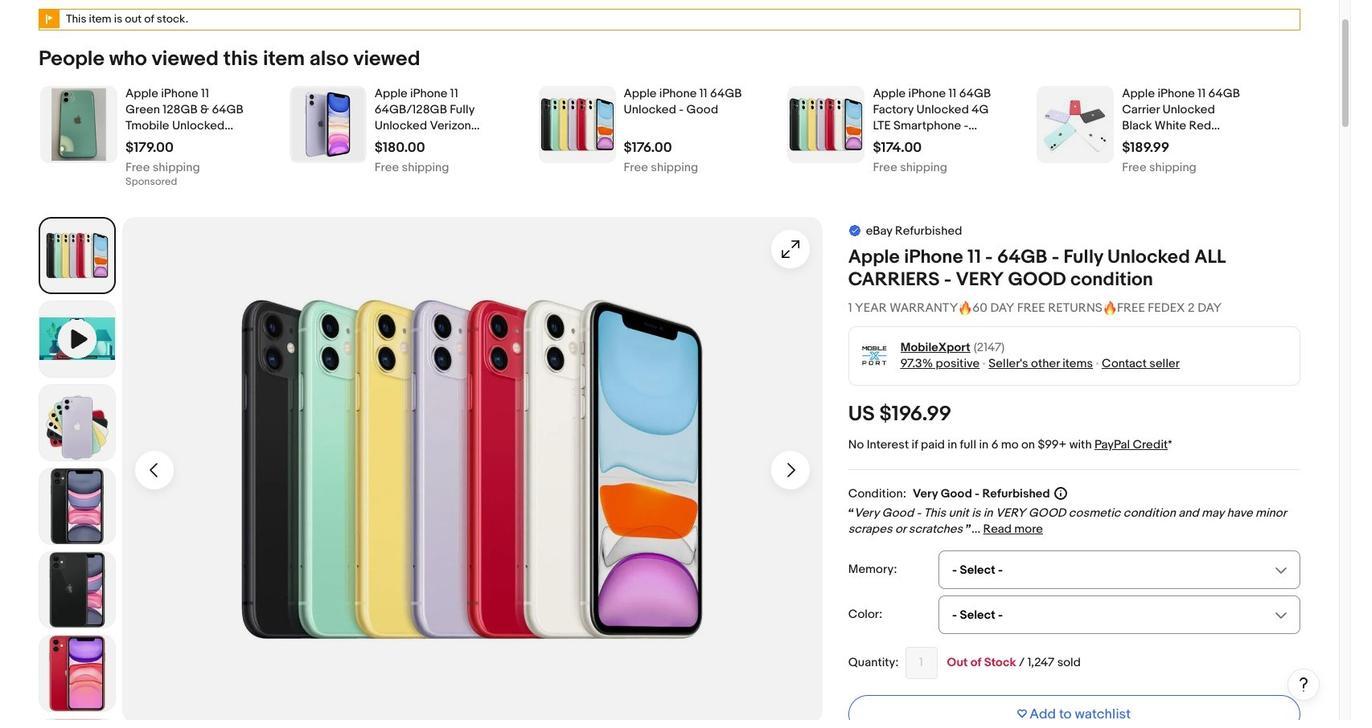 Task type: locate. For each thing, give the bounding box(es) containing it.
picture 4 of 10 image
[[39, 552, 115, 628]]

picture 2 of 10 image
[[39, 385, 115, 461]]

picture 5 of 10 image
[[39, 636, 115, 712]]

text__icon image
[[848, 224, 861, 237]]

None text field
[[125, 140, 174, 156], [375, 140, 425, 156], [873, 140, 922, 156], [1122, 140, 1170, 156], [375, 162, 449, 173], [1122, 162, 1197, 173], [125, 177, 177, 186], [905, 647, 938, 679], [125, 140, 174, 156], [375, 140, 425, 156], [873, 140, 922, 156], [1122, 140, 1170, 156], [375, 162, 449, 173], [1122, 162, 1197, 173], [125, 177, 177, 186], [905, 647, 938, 679]]

None text field
[[624, 140, 672, 156], [125, 162, 200, 173], [624, 162, 698, 173], [873, 162, 948, 173], [624, 140, 672, 156], [125, 162, 200, 173], [624, 162, 698, 173], [873, 162, 948, 173]]



Task type: describe. For each thing, give the bounding box(es) containing it.
warning image
[[39, 10, 60, 28]]

video 1 of 1 image
[[39, 301, 115, 377]]

picture 1 of 10 image
[[42, 220, 113, 291]]

picture 3 of 10 image
[[39, 469, 115, 544]]

help, opens dialogs image
[[1296, 677, 1312, 693]]

apple iphone 11 - 64gb - fully unlocked all carriers - very good condition - picture 1 of 10 image
[[122, 217, 823, 721]]



Task type: vqa. For each thing, say whether or not it's contained in the screenshot.
Custom in Arttoframes Custom Ivory French Creme Picture Photo Frame Mat Matting Board
no



